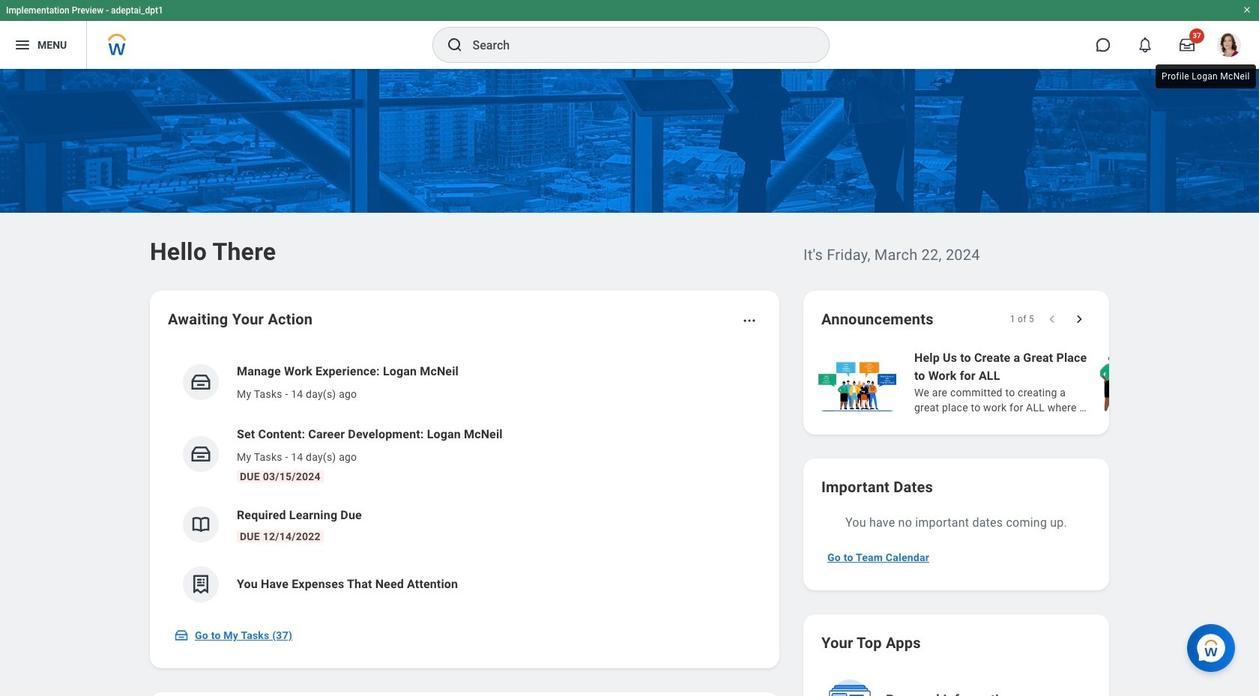 Task type: locate. For each thing, give the bounding box(es) containing it.
banner
[[0, 0, 1260, 69]]

chevron right small image
[[1072, 312, 1087, 327]]

book open image
[[190, 514, 212, 536]]

list
[[816, 348, 1260, 417], [168, 351, 762, 615]]

notifications large image
[[1138, 37, 1153, 52]]

main content
[[0, 69, 1260, 697]]

justify image
[[13, 36, 31, 54]]

tooltip
[[1153, 61, 1259, 91]]

status
[[1010, 313, 1035, 325]]

inbox image
[[190, 371, 212, 394], [190, 443, 212, 466], [174, 628, 189, 643]]



Task type: describe. For each thing, give the bounding box(es) containing it.
search image
[[446, 36, 464, 54]]

Search Workday  search field
[[473, 28, 798, 61]]

2 vertical spatial inbox image
[[174, 628, 189, 643]]

chevron left small image
[[1045, 312, 1060, 327]]

profile logan mcneil image
[[1218, 33, 1242, 60]]

1 horizontal spatial list
[[816, 348, 1260, 417]]

0 vertical spatial inbox image
[[190, 371, 212, 394]]

inbox large image
[[1180, 37, 1195, 52]]

0 horizontal spatial list
[[168, 351, 762, 615]]

close environment banner image
[[1243, 5, 1252, 14]]

1 vertical spatial inbox image
[[190, 443, 212, 466]]

dashboard expenses image
[[190, 574, 212, 596]]



Task type: vqa. For each thing, say whether or not it's contained in the screenshot.
chevron down icon to the bottom
no



